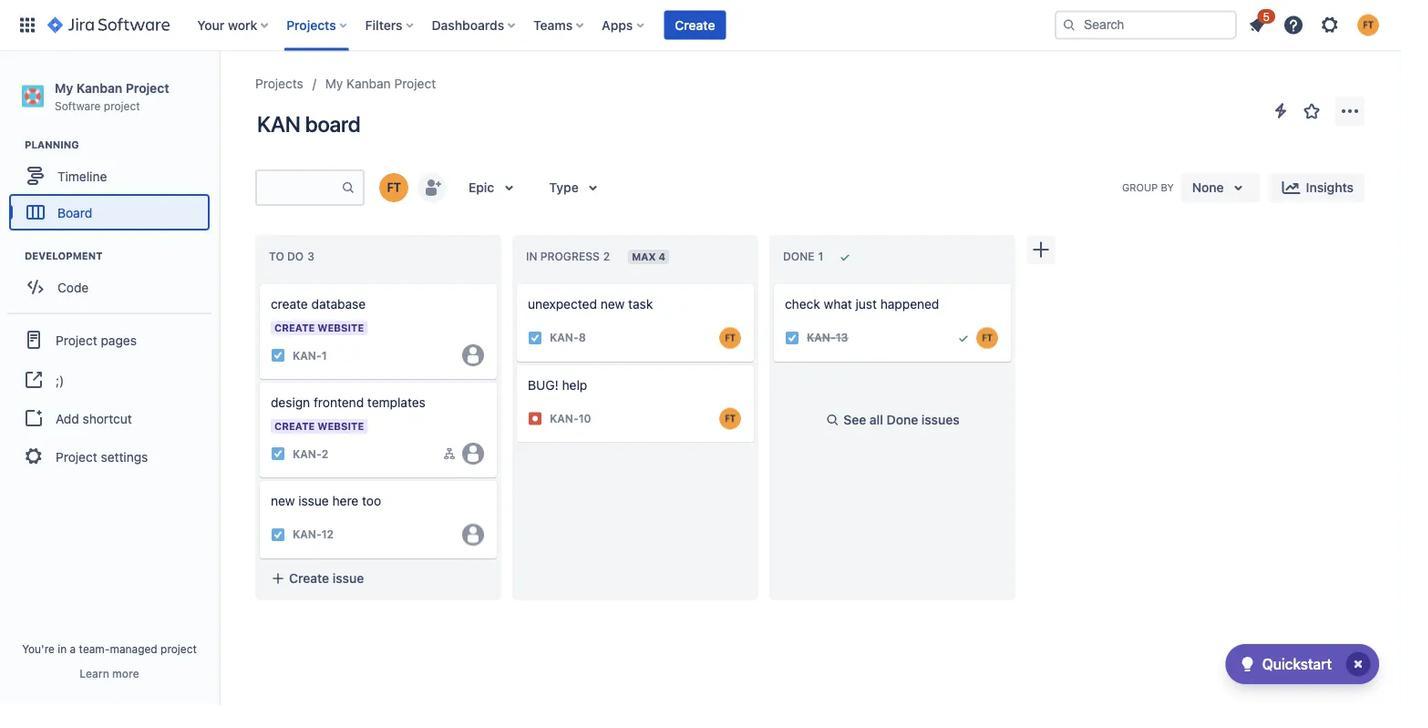 Task type: vqa. For each thing, say whether or not it's contained in the screenshot.
first Assignee: Funky Town icon
no



Task type: describe. For each thing, give the bounding box(es) containing it.
check image
[[1237, 654, 1259, 676]]

type button
[[538, 173, 615, 202]]

teams button
[[528, 10, 591, 40]]

issue for create issue button to the left
[[333, 571, 364, 586]]

kan-13
[[807, 332, 848, 344]]

a
[[70, 643, 76, 656]]

kan-10 link
[[550, 411, 591, 427]]

team-
[[79, 643, 110, 656]]

project settings
[[56, 449, 148, 464]]

insights
[[1306, 180, 1354, 195]]

12
[[322, 529, 334, 541]]

search image
[[1062, 18, 1077, 32]]

project pages
[[56, 333, 137, 348]]

to
[[269, 250, 284, 263]]

2 horizontal spatial create
[[803, 374, 843, 389]]

planning
[[25, 139, 79, 151]]

notifications image
[[1246, 14, 1268, 36]]

assignee: funky town image
[[719, 408, 741, 430]]

to do element
[[269, 250, 318, 263]]

dashboards button
[[426, 10, 523, 40]]

appswitcher icon image
[[16, 14, 38, 36]]

templates
[[367, 395, 426, 410]]

group containing project pages
[[7, 313, 212, 482]]

epic
[[469, 180, 494, 195]]

project inside my kanban project software project
[[104, 99, 140, 112]]

planning image
[[3, 134, 25, 156]]

type
[[549, 180, 579, 195]]

kan- for unexpected new task
[[550, 332, 579, 344]]

0 of 1 child issues complete image
[[442, 447, 457, 461]]

Search field
[[1055, 10, 1237, 40]]

projects link
[[255, 73, 303, 95]]

automations menu button icon image
[[1270, 100, 1292, 122]]

all
[[870, 412, 883, 427]]

kanban for my kanban project software project
[[76, 80, 122, 95]]

filters
[[365, 17, 403, 32]]

code
[[57, 280, 89, 295]]

my kanban project link
[[325, 73, 436, 95]]

unexpected new task
[[528, 297, 653, 312]]

my kanban project software project
[[55, 80, 169, 112]]

in
[[58, 643, 67, 656]]

kan-8 link
[[550, 330, 586, 346]]

you're in a team-managed project
[[22, 643, 197, 656]]

create
[[271, 297, 308, 312]]

database
[[311, 297, 366, 312]]

timeline link
[[9, 158, 210, 194]]

kan-2 link
[[293, 446, 328, 462]]

task image for unexpected new task
[[528, 331, 542, 345]]

task
[[628, 297, 653, 312]]

create issue image for bug! help
[[506, 353, 528, 375]]

board
[[57, 205, 92, 220]]

kan
[[257, 111, 301, 137]]

task image for new issue here too
[[271, 528, 285, 542]]

kan board
[[257, 111, 360, 137]]

just
[[856, 297, 877, 312]]

dismiss quickstart image
[[1344, 650, 1373, 679]]

apps button
[[596, 10, 651, 40]]

more
[[112, 667, 139, 680]]

dashboards
[[432, 17, 504, 32]]

help image
[[1283, 14, 1305, 36]]

task image for check what just happened
[[785, 331, 800, 345]]

group
[[1122, 182, 1158, 193]]

unexpected
[[528, 297, 597, 312]]

kan-12
[[293, 529, 334, 541]]

kan-2
[[293, 448, 328, 460]]

project down filters dropdown button
[[394, 76, 436, 91]]

star kan board image
[[1301, 100, 1323, 122]]

bug!
[[528, 378, 559, 393]]

1 assignee: funky town image from the left
[[719, 327, 741, 349]]

task image left kan-1 link in the left of the page
[[271, 348, 285, 363]]

funky town image
[[379, 173, 408, 202]]

in
[[526, 250, 537, 263]]

create issue image
[[249, 272, 271, 294]]

create issue for create issue button to the left
[[289, 571, 364, 586]]

development
[[25, 250, 103, 262]]

timeline
[[57, 168, 107, 184]]

;)
[[56, 373, 64, 388]]

create issue image for unexpected new task
[[506, 272, 528, 294]]

insights image
[[1281, 177, 1302, 199]]

projects button
[[281, 10, 354, 40]]

none button
[[1181, 173, 1261, 202]]

kan-13 link
[[807, 330, 848, 346]]

my kanban project
[[325, 76, 436, 91]]

1 unassigned image from the top
[[462, 443, 484, 465]]

project pages link
[[7, 320, 212, 360]]

1
[[322, 349, 327, 362]]

kan-1
[[293, 349, 327, 362]]

kan-1 link
[[293, 348, 327, 363]]

check what just happened
[[785, 297, 939, 312]]

in progress element
[[526, 250, 614, 263]]

create button
[[664, 10, 726, 40]]

help
[[562, 378, 587, 393]]

issues
[[922, 412, 960, 427]]

frontend
[[314, 395, 364, 410]]

max
[[632, 251, 656, 263]]

settings image
[[1319, 14, 1341, 36]]

kan- for check what just happened
[[807, 332, 836, 344]]

you're
[[22, 643, 55, 656]]

project left pages
[[56, 333, 97, 348]]



Task type: locate. For each thing, give the bounding box(es) containing it.
issue down 12
[[333, 571, 364, 586]]

project inside "link"
[[56, 449, 97, 464]]

create issue
[[803, 374, 878, 389], [289, 571, 364, 586]]

managed
[[110, 643, 157, 656]]

0 horizontal spatial new
[[271, 494, 295, 509]]

1 vertical spatial done
[[887, 412, 918, 427]]

work
[[228, 17, 257, 32]]

development image
[[3, 245, 25, 267]]

0 vertical spatial create
[[675, 17, 715, 32]]

kan- down unexpected
[[550, 332, 579, 344]]

insights button
[[1270, 173, 1365, 202]]

my up software
[[55, 80, 73, 95]]

create issue down 12
[[289, 571, 364, 586]]

1 vertical spatial issue
[[298, 494, 329, 509]]

settings
[[101, 449, 148, 464]]

0 horizontal spatial kanban
[[76, 80, 122, 95]]

1 horizontal spatial new
[[601, 297, 625, 312]]

add shortcut button
[[7, 400, 212, 437]]

0 vertical spatial create issue
[[803, 374, 878, 389]]

my
[[325, 76, 343, 91], [55, 80, 73, 95]]

0 vertical spatial done
[[783, 250, 815, 263]]

kan-10
[[550, 413, 591, 425]]

kan- down "what"
[[807, 332, 836, 344]]

1 horizontal spatial issue
[[333, 571, 364, 586]]

project settings link
[[7, 437, 212, 477]]

design frontend templates
[[271, 395, 426, 410]]

unassigned image
[[462, 345, 484, 367]]

apps
[[602, 17, 633, 32]]

kanban up software
[[76, 80, 122, 95]]

quickstart button
[[1226, 645, 1379, 685]]

create issue image
[[506, 272, 528, 294], [763, 272, 785, 294], [506, 353, 528, 375]]

0 horizontal spatial done
[[783, 250, 815, 263]]

1 horizontal spatial kanban
[[347, 76, 391, 91]]

13
[[836, 332, 848, 344]]

filters button
[[360, 10, 421, 40]]

1 vertical spatial create issue button
[[260, 562, 497, 595]]

0 vertical spatial project
[[104, 99, 140, 112]]

done element
[[783, 250, 827, 263]]

new
[[601, 297, 625, 312], [271, 494, 295, 509]]

0 vertical spatial projects
[[286, 17, 336, 32]]

my up the board
[[325, 76, 343, 91]]

add people image
[[421, 177, 443, 199]]

5
[[1263, 10, 1270, 23]]

too
[[362, 494, 381, 509]]

kan- inside "link"
[[293, 448, 322, 460]]

do
[[287, 250, 304, 263]]

1 horizontal spatial done
[[887, 412, 918, 427]]

primary element
[[11, 0, 1055, 51]]

my inside my kanban project software project
[[55, 80, 73, 95]]

project down add
[[56, 449, 97, 464]]

0 horizontal spatial create issue
[[289, 571, 364, 586]]

1 horizontal spatial create issue
[[803, 374, 878, 389]]

0 of 1 child issues complete image
[[442, 447, 457, 461]]

2 unassigned image from the top
[[462, 524, 484, 546]]

new up kan-12
[[271, 494, 295, 509]]

group by
[[1122, 182, 1174, 193]]

0 horizontal spatial create issue button
[[260, 562, 497, 595]]

create right apps dropdown button
[[675, 17, 715, 32]]

projects up projects "link"
[[286, 17, 336, 32]]

pages
[[101, 333, 137, 348]]

bug! help
[[528, 378, 587, 393]]

kan- down new issue here too on the bottom of the page
[[293, 529, 322, 541]]

more image
[[1339, 100, 1361, 122]]

1 vertical spatial create
[[803, 374, 843, 389]]

development group
[[9, 249, 218, 311]]

your work
[[197, 17, 257, 32]]

kan- right bug icon
[[550, 413, 579, 425]]

create issue image down in
[[506, 272, 528, 294]]

2 assignee: funky town image from the left
[[976, 327, 998, 349]]

add
[[56, 411, 79, 426]]

10
[[579, 413, 591, 425]]

group
[[7, 313, 212, 482]]

banner containing your work
[[0, 0, 1401, 51]]

design
[[271, 395, 310, 410]]

1 vertical spatial project
[[161, 643, 197, 656]]

projects for projects "link"
[[255, 76, 303, 91]]

2 vertical spatial issue
[[333, 571, 364, 586]]

issue
[[847, 374, 878, 389], [298, 494, 329, 509], [333, 571, 364, 586]]

issue left here on the left bottom of page
[[298, 494, 329, 509]]

kan- for new issue here too
[[293, 529, 322, 541]]

teams
[[533, 17, 573, 32]]

1 horizontal spatial create issue button
[[774, 365, 1011, 398]]

done
[[783, 250, 815, 263], [887, 412, 918, 427]]

0 horizontal spatial assignee: funky town image
[[719, 327, 741, 349]]

create issue image up bug!
[[506, 353, 528, 375]]

projects up kan
[[255, 76, 303, 91]]

bug image
[[528, 412, 542, 426]]

what
[[824, 297, 852, 312]]

1 vertical spatial new
[[271, 494, 295, 509]]

kan-12 link
[[293, 527, 334, 543]]

0 vertical spatial unassigned image
[[462, 443, 484, 465]]

project right software
[[104, 99, 140, 112]]

max 4
[[632, 251, 666, 263]]

board link
[[9, 194, 210, 231]]

my for my kanban project
[[325, 76, 343, 91]]

create issue image for check what just happened
[[763, 272, 785, 294]]

issue up see
[[847, 374, 878, 389]]

project
[[394, 76, 436, 91], [126, 80, 169, 95], [56, 333, 97, 348], [56, 449, 97, 464]]

here
[[332, 494, 359, 509]]

done right 'all'
[[887, 412, 918, 427]]

kanban for my kanban project
[[347, 76, 391, 91]]

;) link
[[7, 360, 212, 400]]

create inside 'button'
[[675, 17, 715, 32]]

shortcut
[[83, 411, 132, 426]]

your work button
[[192, 10, 276, 40]]

0 vertical spatial create issue button
[[774, 365, 1011, 398]]

0 horizontal spatial project
[[104, 99, 140, 112]]

project right managed
[[161, 643, 197, 656]]

project left sidebar navigation icon
[[126, 80, 169, 95]]

issue for topmost create issue button
[[847, 374, 878, 389]]

check
[[785, 297, 820, 312]]

1 vertical spatial projects
[[255, 76, 303, 91]]

Search this board text field
[[257, 171, 341, 204]]

create issue up see
[[803, 374, 878, 389]]

done image
[[956, 331, 971, 345], [956, 331, 971, 345]]

0 horizontal spatial create
[[289, 571, 329, 586]]

learn more
[[80, 667, 139, 680]]

unassigned image
[[462, 443, 484, 465], [462, 524, 484, 546]]

create down kan-13 link
[[803, 374, 843, 389]]

2 vertical spatial create
[[289, 571, 329, 586]]

1 vertical spatial unassigned image
[[462, 524, 484, 546]]

happened
[[880, 297, 939, 312]]

create
[[675, 17, 715, 32], [803, 374, 843, 389], [289, 571, 329, 586]]

task image
[[528, 331, 542, 345], [785, 331, 800, 345], [271, 348, 285, 363], [271, 528, 285, 542]]

0 vertical spatial new
[[601, 297, 625, 312]]

2
[[322, 448, 328, 460]]

create issue for topmost create issue button
[[803, 374, 878, 389]]

kanban
[[347, 76, 391, 91], [76, 80, 122, 95]]

your profile and settings image
[[1358, 14, 1379, 36]]

1 horizontal spatial project
[[161, 643, 197, 656]]

my for my kanban project software project
[[55, 80, 73, 95]]

4
[[659, 251, 666, 263]]

your
[[197, 17, 225, 32]]

assignee: funky town image
[[719, 327, 741, 349], [976, 327, 998, 349]]

1 horizontal spatial create
[[675, 17, 715, 32]]

learn
[[80, 667, 109, 680]]

2 horizontal spatial issue
[[847, 374, 878, 389]]

board
[[305, 111, 360, 137]]

learn more button
[[80, 666, 139, 681]]

task image left kan-13 link
[[785, 331, 800, 345]]

1 vertical spatial create issue
[[289, 571, 364, 586]]

kan- right task image
[[293, 448, 322, 460]]

create column image
[[1030, 239, 1052, 261]]

1 horizontal spatial my
[[325, 76, 343, 91]]

in progress
[[526, 250, 600, 263]]

0 horizontal spatial my
[[55, 80, 73, 95]]

create down kan-12 link
[[289, 571, 329, 586]]

create issue image up check
[[763, 272, 785, 294]]

create issue button down 12
[[260, 562, 497, 595]]

projects inside "projects" dropdown button
[[286, 17, 336, 32]]

kan- up the design
[[293, 349, 322, 362]]

kanban up the board
[[347, 76, 391, 91]]

banner
[[0, 0, 1401, 51]]

create issue button
[[774, 365, 1011, 398], [260, 562, 497, 595]]

epic button
[[458, 173, 531, 202]]

to do
[[269, 250, 304, 263]]

create issue button up see all done issues link
[[774, 365, 1011, 398]]

new left task
[[601, 297, 625, 312]]

projects for "projects" dropdown button
[[286, 17, 336, 32]]

task image left kan-8 link
[[528, 331, 542, 345]]

done up check
[[783, 250, 815, 263]]

kan- for bug! help
[[550, 413, 579, 425]]

0 vertical spatial issue
[[847, 374, 878, 389]]

by
[[1161, 182, 1174, 193]]

0 horizontal spatial issue
[[298, 494, 329, 509]]

new issue here too
[[271, 494, 381, 509]]

task image
[[271, 447, 285, 461]]

project inside my kanban project software project
[[126, 80, 169, 95]]

task image left kan-12 link
[[271, 528, 285, 542]]

jira software image
[[47, 14, 170, 36], [47, 14, 170, 36]]

none
[[1192, 180, 1224, 195]]

kan-8
[[550, 332, 586, 344]]

1 horizontal spatial assignee: funky town image
[[976, 327, 998, 349]]

kanban inside my kanban project software project
[[76, 80, 122, 95]]

software
[[55, 99, 101, 112]]

sidebar navigation image
[[199, 73, 239, 109]]

planning group
[[9, 138, 218, 236]]

create database
[[271, 297, 366, 312]]

see all done issues link
[[814, 409, 971, 431]]

see all done issues
[[844, 412, 960, 427]]

see
[[844, 412, 866, 427]]

code link
[[9, 269, 210, 306]]



